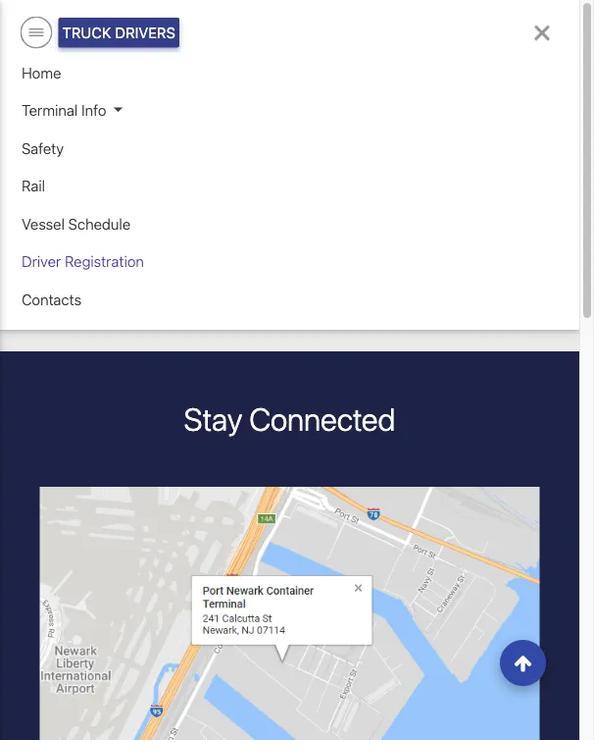 Task type: locate. For each thing, give the bounding box(es) containing it.
terminal
[[22, 102, 78, 119]]

registration
[[65, 253, 144, 270]]

connected
[[249, 400, 396, 438]]

drivers
[[115, 24, 176, 41]]

a
[[115, 242, 123, 258]]

vessel schedule link
[[16, 205, 564, 242]]

home link
[[16, 53, 564, 91]]

home
[[22, 64, 61, 81]]

driver registration link
[[16, 242, 564, 280]]

safety link
[[16, 129, 564, 167]]

pnct is a joint venture of
[[59, 242, 228, 258]]

venture
[[158, 242, 207, 258]]

vessel
[[22, 215, 65, 232]]

contacts
[[22, 291, 82, 308]]

rail link
[[16, 167, 564, 205]]

terminal info link
[[16, 91, 564, 129]]

stay connected
[[184, 400, 396, 438]]

schedule
[[68, 215, 131, 232]]

rail
[[22, 177, 45, 194]]

stay
[[184, 400, 243, 438]]

contacts link
[[16, 280, 564, 318]]

driver
[[22, 253, 61, 270]]

driver registration
[[22, 253, 144, 270]]



Task type: vqa. For each thing, say whether or not it's contained in the screenshot.
the "truck" on the left
yes



Task type: describe. For each thing, give the bounding box(es) containing it.
safety
[[22, 139, 64, 157]]

is
[[101, 242, 111, 258]]

truck drivers link
[[58, 18, 179, 48]]

info
[[82, 102, 106, 119]]

truck drivers
[[62, 24, 176, 41]]

pnct
[[59, 242, 97, 258]]

joint
[[126, 242, 154, 258]]

terminal info
[[22, 102, 106, 119]]

of
[[211, 242, 224, 258]]

truck
[[62, 24, 111, 41]]

vessel schedule
[[22, 215, 131, 232]]



